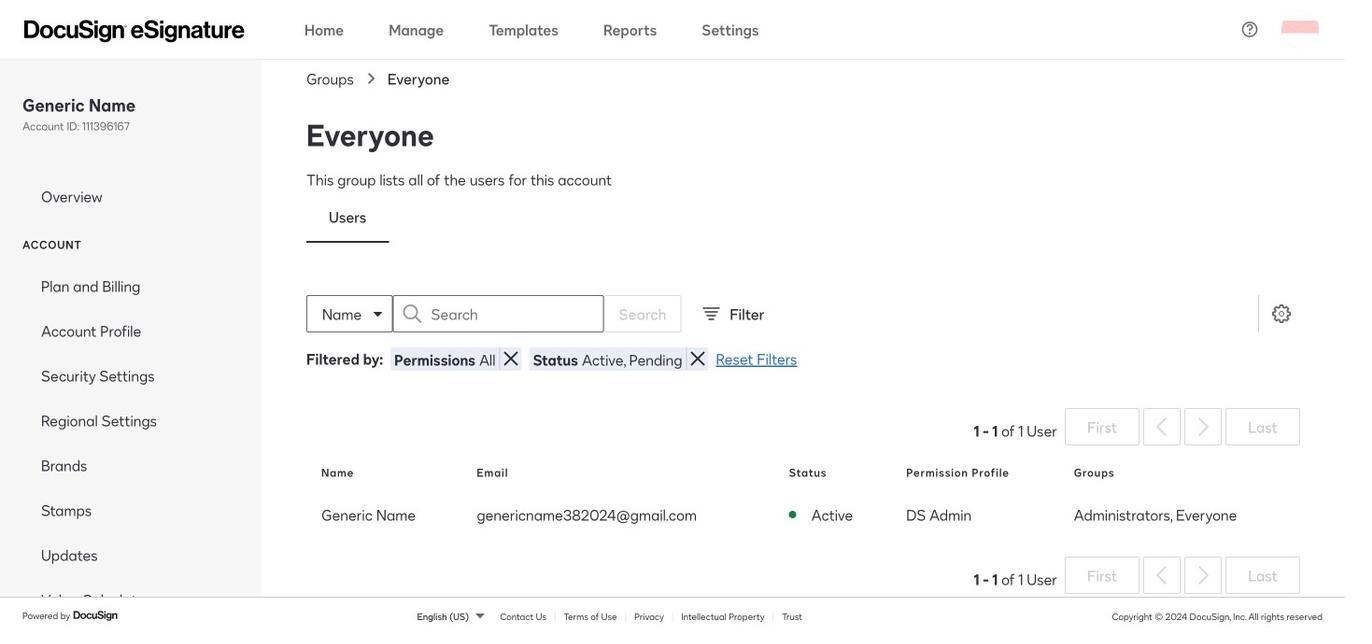 Task type: describe. For each thing, give the bounding box(es) containing it.
account element
[[0, 264, 262, 622]]

docusign image
[[73, 609, 120, 624]]

Search text field
[[431, 296, 603, 332]]



Task type: locate. For each thing, give the bounding box(es) containing it.
your uploaded profile image image
[[1282, 11, 1319, 48]]

docusign admin image
[[24, 20, 245, 43]]



Task type: vqa. For each thing, say whether or not it's contained in the screenshot.
Users and Groups element on the left of the page
no



